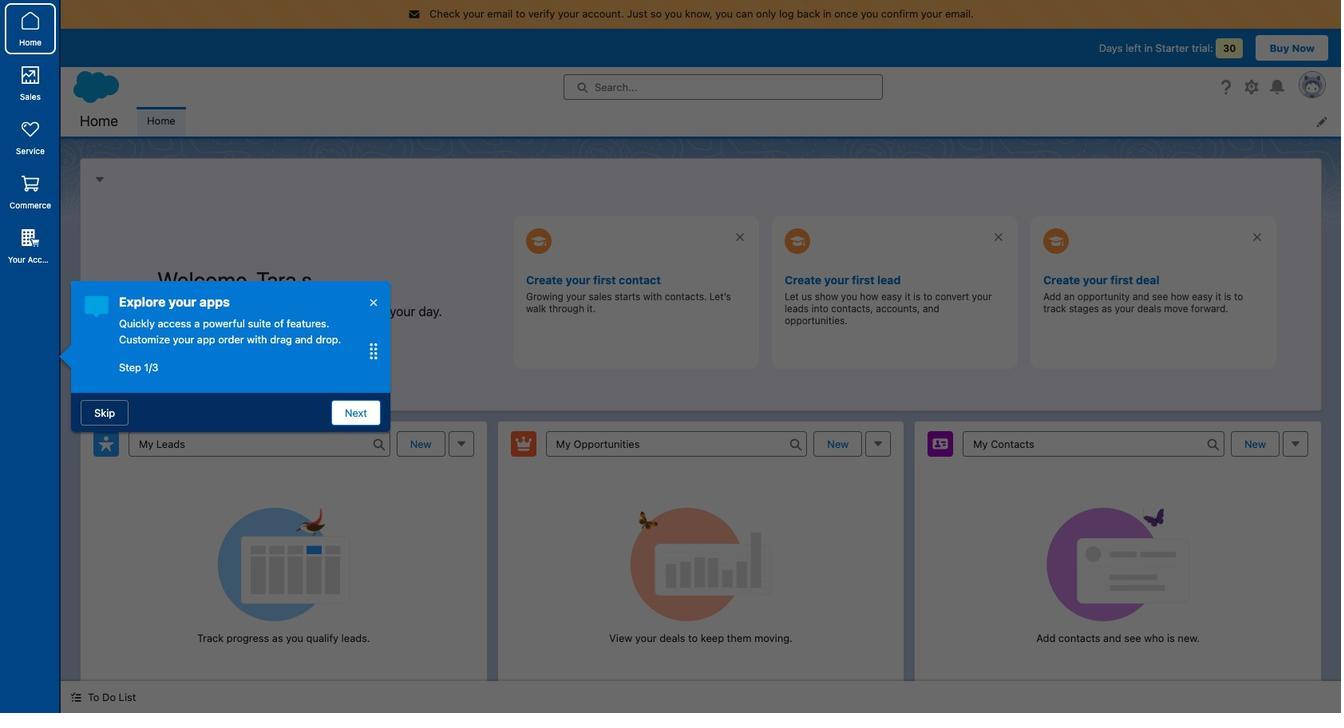 Task type: vqa. For each thing, say whether or not it's contained in the screenshot.
"see" within CREATE YOUR FIRST DEAL ADD AN OPPORTUNITY AND SEE HOW EASY IT IS TO TRACK STAGES AS YOUR DEALS MOVE FORWARD.
yes



Task type: locate. For each thing, give the bounding box(es) containing it.
create up us
[[785, 273, 822, 287]]

see down deal
[[1153, 290, 1169, 302]]

move
[[1165, 302, 1189, 314]]

1 horizontal spatial it
[[1216, 290, 1222, 302]]

easy
[[882, 290, 902, 302], [1192, 290, 1213, 302]]

add left the 'an'
[[1044, 290, 1062, 302]]

1 horizontal spatial easy
[[1192, 290, 1213, 302]]

forward.
[[1192, 302, 1229, 314]]

1 horizontal spatial create
[[785, 273, 822, 287]]

powerful
[[203, 317, 245, 330]]

0 vertical spatial check
[[430, 7, 460, 20]]

commerce
[[10, 200, 51, 210]]

track
[[1044, 302, 1067, 314]]

2 horizontal spatial create
[[1044, 273, 1081, 287]]

welcome, tara s
[[157, 266, 312, 293]]

0 horizontal spatial easy
[[882, 290, 902, 302]]

back
[[797, 7, 820, 20]]

0 horizontal spatial create
[[526, 273, 563, 287]]

deals left keep
[[660, 632, 686, 644]]

once
[[835, 7, 858, 20]]

first for deal
[[1111, 273, 1134, 287]]

0 vertical spatial in
[[823, 7, 832, 20]]

1 easy from the left
[[882, 290, 902, 302]]

of
[[274, 317, 284, 330]]

your up show
[[825, 273, 849, 287]]

your account link
[[5, 220, 59, 272]]

check for check your email to verify your account. just so you know, you can only log back in once you confirm your email.
[[430, 7, 460, 20]]

days left in starter trial: 30
[[1099, 41, 1237, 54]]

lead
[[878, 273, 901, 287]]

check left "a"
[[157, 304, 194, 318]]

see
[[1153, 290, 1169, 302], [1125, 632, 1142, 644]]

it right move
[[1216, 290, 1222, 302]]

0 horizontal spatial how
[[860, 290, 879, 302]]

leads
[[785, 302, 809, 314]]

you
[[665, 7, 682, 20], [716, 7, 733, 20], [861, 7, 879, 20], [841, 290, 858, 302], [286, 632, 304, 644]]

your left email.
[[921, 7, 943, 20]]

first for lead
[[852, 273, 875, 287]]

into
[[812, 302, 829, 314]]

account
[[28, 255, 59, 264]]

0 vertical spatial home
[[19, 38, 42, 47]]

as right progress
[[272, 632, 283, 644]]

1 horizontal spatial how
[[1171, 290, 1190, 302]]

out
[[197, 304, 216, 318]]

1 how from the left
[[860, 290, 879, 302]]

apps
[[200, 295, 230, 309]]

check for check out these suggestions to kick off your day.
[[157, 304, 194, 318]]

so
[[651, 7, 662, 20]]

to inside create your first deal add an opportunity and see how easy it is to track stages as your deals move forward.
[[1235, 290, 1244, 302]]

2 create from the left
[[785, 273, 822, 287]]

in right back
[[823, 7, 832, 20]]

to inside create your first lead let us show you how easy it is to convert your leads into contacts, accounts, and opportunities.
[[924, 290, 933, 302]]

to right forward.
[[1235, 290, 1244, 302]]

2 first from the left
[[852, 273, 875, 287]]

your left email
[[463, 7, 485, 20]]

verify
[[528, 7, 555, 20]]

confirm
[[882, 7, 919, 20]]

it inside create your first deal add an opportunity and see how easy it is to track stages as your deals move forward.
[[1216, 290, 1222, 302]]

home right service link
[[80, 112, 118, 129]]

is
[[914, 290, 921, 302], [1225, 290, 1232, 302], [1167, 632, 1175, 644]]

to left convert
[[924, 290, 933, 302]]

2 easy from the left
[[1192, 290, 1213, 302]]

your right verify
[[558, 7, 580, 20]]

it inside create your first lead let us show you how easy it is to convert your leads into contacts, accounts, and opportunities.
[[905, 290, 911, 302]]

to right email
[[516, 7, 526, 20]]

2 horizontal spatial is
[[1225, 290, 1232, 302]]

0 horizontal spatial is
[[914, 290, 921, 302]]

and inside create your first deal add an opportunity and see how easy it is to track stages as your deals move forward.
[[1133, 290, 1150, 302]]

2 it from the left
[[1216, 290, 1222, 302]]

deal
[[1136, 273, 1160, 287]]

with down contact
[[643, 290, 662, 302]]

0 horizontal spatial home
[[19, 38, 42, 47]]

1 horizontal spatial check
[[430, 7, 460, 20]]

starter
[[1156, 41, 1189, 54]]

easy right move
[[1192, 290, 1213, 302]]

0 vertical spatial see
[[1153, 290, 1169, 302]]

create your first contact growing your sales starts with contacts. let's walk through it.
[[526, 273, 731, 314]]

how left forward.
[[1171, 290, 1190, 302]]

let
[[785, 290, 799, 302]]

know,
[[685, 7, 713, 20]]

0 vertical spatial add
[[1044, 290, 1062, 302]]

1 vertical spatial with
[[247, 333, 267, 345]]

1 create from the left
[[526, 273, 563, 287]]

1 horizontal spatial home
[[80, 112, 118, 129]]

and
[[1133, 290, 1150, 302], [923, 302, 940, 314], [295, 333, 313, 345], [1104, 632, 1122, 644]]

0 horizontal spatial deals
[[660, 632, 686, 644]]

first up sales
[[593, 273, 616, 287]]

how down lead
[[860, 290, 879, 302]]

is left convert
[[914, 290, 921, 302]]

home up sales link
[[19, 38, 42, 47]]

your
[[8, 255, 25, 264]]

and down features. on the left
[[295, 333, 313, 345]]

1 horizontal spatial with
[[643, 290, 662, 302]]

first inside create your first deal add an opportunity and see how easy it is to track stages as your deals move forward.
[[1111, 273, 1134, 287]]

you right 'so'
[[665, 7, 682, 20]]

check left email
[[430, 7, 460, 20]]

create your first deal add an opportunity and see how easy it is to track stages as your deals move forward.
[[1044, 273, 1244, 314]]

1 first from the left
[[593, 273, 616, 287]]

and inside explore your apps quickly access a powerful suite of features. customize your app order with drag and drop.
[[295, 333, 313, 345]]

1 horizontal spatial as
[[1102, 302, 1112, 314]]

quickly
[[119, 317, 155, 330]]

1 vertical spatial home
[[80, 112, 118, 129]]

easy inside create your first deal add an opportunity and see how easy it is to track stages as your deals move forward.
[[1192, 290, 1213, 302]]

your up access
[[169, 295, 197, 309]]

1 horizontal spatial first
[[852, 273, 875, 287]]

0 vertical spatial with
[[643, 290, 662, 302]]

is right move
[[1225, 290, 1232, 302]]

3 first from the left
[[1111, 273, 1134, 287]]

first
[[593, 273, 616, 287], [852, 273, 875, 287], [1111, 273, 1134, 287]]

left
[[1126, 41, 1142, 54]]

create for create your first contact
[[526, 273, 563, 287]]

keep
[[701, 632, 724, 644]]

create up growing
[[526, 273, 563, 287]]

1 vertical spatial check
[[157, 304, 194, 318]]

list
[[137, 107, 1342, 136]]

suite
[[248, 317, 271, 330]]

as
[[1102, 302, 1112, 314], [272, 632, 283, 644]]

how inside create your first lead let us show you how easy it is to convert your leads into contacts, accounts, and opportunities.
[[860, 290, 879, 302]]

create inside create your first deal add an opportunity and see how easy it is to track stages as your deals move forward.
[[1044, 273, 1081, 287]]

you right show
[[841, 290, 858, 302]]

it left convert
[[905, 290, 911, 302]]

order
[[218, 333, 244, 345]]

with
[[643, 290, 662, 302], [247, 333, 267, 345]]

as right the stages
[[1102, 302, 1112, 314]]

your right off
[[390, 304, 415, 318]]

sales
[[20, 92, 41, 101]]

them
[[727, 632, 752, 644]]

3 create from the left
[[1044, 273, 1081, 287]]

add contacts and see who is new.
[[1037, 632, 1200, 644]]

see inside create your first deal add an opportunity and see how easy it is to track stages as your deals move forward.
[[1153, 290, 1169, 302]]

through
[[549, 302, 585, 314]]

2 horizontal spatial first
[[1111, 273, 1134, 287]]

with down suite
[[247, 333, 267, 345]]

create up the 'an'
[[1044, 273, 1081, 287]]

your right view
[[636, 632, 657, 644]]

create for create your first lead
[[785, 273, 822, 287]]

sales link
[[5, 57, 56, 109]]

these
[[220, 304, 252, 318]]

your
[[463, 7, 485, 20], [558, 7, 580, 20], [921, 7, 943, 20], [566, 273, 591, 287], [825, 273, 849, 287], [1083, 273, 1108, 287], [566, 290, 586, 302], [972, 290, 992, 302], [169, 295, 197, 309], [1115, 302, 1135, 314], [390, 304, 415, 318], [173, 333, 194, 345], [636, 632, 657, 644]]

and right accounts,
[[923, 302, 940, 314]]

first inside create your first lead let us show you how easy it is to convert your leads into contacts, accounts, and opportunities.
[[852, 273, 875, 287]]

0 horizontal spatial with
[[247, 333, 267, 345]]

first left lead
[[852, 273, 875, 287]]

qualify
[[306, 632, 339, 644]]

and down deal
[[1133, 290, 1150, 302]]

easy down lead
[[882, 290, 902, 302]]

to
[[516, 7, 526, 20], [924, 290, 933, 302], [1235, 290, 1244, 302], [329, 304, 341, 318], [688, 632, 698, 644]]

list item
[[137, 107, 185, 136]]

you right once at the right top
[[861, 7, 879, 20]]

0 horizontal spatial see
[[1125, 632, 1142, 644]]

1 vertical spatial in
[[1145, 41, 1153, 54]]

in right the left
[[1145, 41, 1153, 54]]

1 vertical spatial deals
[[660, 632, 686, 644]]

tara
[[256, 266, 297, 293]]

app
[[197, 333, 215, 345]]

how
[[860, 290, 879, 302], [1171, 290, 1190, 302]]

add left contacts
[[1037, 632, 1056, 644]]

create inside create your first lead let us show you how easy it is to convert your leads into contacts, accounts, and opportunities.
[[785, 273, 822, 287]]

moving.
[[755, 632, 793, 644]]

0 horizontal spatial check
[[157, 304, 194, 318]]

0 vertical spatial as
[[1102, 302, 1112, 314]]

a
[[194, 317, 200, 330]]

create inside create your first contact growing your sales starts with contacts. let's walk through it.
[[526, 273, 563, 287]]

home
[[19, 38, 42, 47], [80, 112, 118, 129]]

1 horizontal spatial see
[[1153, 290, 1169, 302]]

it
[[905, 290, 911, 302], [1216, 290, 1222, 302]]

0 horizontal spatial as
[[272, 632, 283, 644]]

check out these suggestions to kick off your day.
[[157, 304, 442, 318]]

1 horizontal spatial deals
[[1138, 302, 1162, 314]]

how inside create your first deal add an opportunity and see how easy it is to track stages as your deals move forward.
[[1171, 290, 1190, 302]]

first for contact
[[593, 273, 616, 287]]

1 it from the left
[[905, 290, 911, 302]]

only
[[756, 7, 777, 20]]

easy inside create your first lead let us show you how easy it is to convert your leads into contacts, accounts, and opportunities.
[[882, 290, 902, 302]]

just
[[627, 7, 648, 20]]

with inside explore your apps quickly access a powerful suite of features. customize your app order with drag and drop.
[[247, 333, 267, 345]]

0 horizontal spatial it
[[905, 290, 911, 302]]

deals left move
[[1138, 302, 1162, 314]]

step
[[119, 361, 141, 374]]

is right the 'who'
[[1167, 632, 1175, 644]]

skip button
[[81, 400, 129, 426]]

show
[[815, 290, 839, 302]]

as inside create your first deal add an opportunity and see how easy it is to track stages as your deals move forward.
[[1102, 302, 1112, 314]]

your up opportunity at the right
[[1083, 273, 1108, 287]]

0 vertical spatial deals
[[1138, 302, 1162, 314]]

is inside create your first lead let us show you how easy it is to convert your leads into contacts, accounts, and opportunities.
[[914, 290, 921, 302]]

0 horizontal spatial first
[[593, 273, 616, 287]]

first inside create your first contact growing your sales starts with contacts. let's walk through it.
[[593, 273, 616, 287]]

see left the 'who'
[[1125, 632, 1142, 644]]

2 how from the left
[[1171, 290, 1190, 302]]

first up opportunity at the right
[[1111, 273, 1134, 287]]

1 vertical spatial see
[[1125, 632, 1142, 644]]

drag
[[270, 333, 292, 345]]



Task type: describe. For each thing, give the bounding box(es) containing it.
day.
[[419, 304, 442, 318]]

who
[[1145, 632, 1165, 644]]

contacts.
[[665, 290, 707, 302]]

days
[[1099, 41, 1123, 54]]

explore
[[119, 295, 166, 309]]

your up sales
[[566, 273, 591, 287]]

track progress as you qualify leads.
[[197, 632, 370, 644]]

skip
[[94, 406, 115, 419]]

accounts,
[[876, 302, 920, 314]]

is inside create your first deal add an opportunity and see how easy it is to track stages as your deals move forward.
[[1225, 290, 1232, 302]]

contacts,
[[831, 302, 874, 314]]

0 horizontal spatial in
[[823, 7, 832, 20]]

new.
[[1178, 632, 1200, 644]]

log
[[779, 7, 794, 20]]

next
[[345, 406, 367, 419]]

your down access
[[173, 333, 194, 345]]

suggestions
[[255, 304, 326, 318]]

opportunities.
[[785, 314, 848, 326]]

contacts
[[1059, 632, 1101, 644]]

1 vertical spatial as
[[272, 632, 283, 644]]

stages
[[1069, 302, 1099, 314]]

your account
[[8, 255, 59, 264]]

create your first lead let us show you how easy it is to convert your leads into contacts, accounts, and opportunities.
[[785, 273, 992, 326]]

and inside create your first lead let us show you how easy it is to convert your leads into contacts, accounts, and opportunities.
[[923, 302, 940, 314]]

s
[[302, 266, 312, 293]]

with inside create your first contact growing your sales starts with contacts. let's walk through it.
[[643, 290, 662, 302]]

step 1/3
[[119, 361, 158, 374]]

you left qualify
[[286, 632, 304, 644]]

commerce link
[[5, 166, 56, 217]]

30
[[1224, 42, 1237, 54]]

email
[[487, 7, 513, 20]]

drop.
[[316, 333, 341, 345]]

view
[[609, 632, 633, 644]]

1/3
[[144, 361, 158, 374]]

next button
[[331, 400, 381, 426]]

off
[[370, 304, 386, 318]]

you left can
[[716, 7, 733, 20]]

you inside create your first lead let us show you how easy it is to convert your leads into contacts, accounts, and opportunities.
[[841, 290, 858, 302]]

an
[[1064, 290, 1075, 302]]

to left keep
[[688, 632, 698, 644]]

1 horizontal spatial is
[[1167, 632, 1175, 644]]

access
[[158, 317, 191, 330]]

account.
[[582, 7, 624, 20]]

contact
[[619, 273, 661, 287]]

and right contacts
[[1104, 632, 1122, 644]]

let's
[[710, 290, 731, 302]]

welcome,
[[157, 266, 251, 293]]

add inside create your first deal add an opportunity and see how easy it is to track stages as your deals move forward.
[[1044, 290, 1062, 302]]

email.
[[946, 7, 974, 20]]

your right convert
[[972, 290, 992, 302]]

create for create your first deal
[[1044, 273, 1081, 287]]

service
[[16, 146, 45, 156]]

features.
[[287, 317, 330, 330]]

us
[[802, 290, 812, 302]]

your left it.
[[566, 290, 586, 302]]

track
[[197, 632, 224, 644]]

deals inside create your first deal add an opportunity and see how easy it is to track stages as your deals move forward.
[[1138, 302, 1162, 314]]

can
[[736, 7, 753, 20]]

leads.
[[341, 632, 370, 644]]

to left the kick
[[329, 304, 341, 318]]

1 vertical spatial add
[[1037, 632, 1056, 644]]

home link
[[5, 3, 56, 54]]

growing
[[526, 290, 564, 302]]

convert
[[936, 290, 970, 302]]

trial:
[[1192, 41, 1214, 54]]

starts
[[615, 290, 641, 302]]

explore your apps quickly access a powerful suite of features. customize your app order with drag and drop.
[[119, 295, 341, 345]]

your right the stages
[[1115, 302, 1135, 314]]

sales
[[589, 290, 612, 302]]

opportunity
[[1078, 290, 1130, 302]]

1 horizontal spatial in
[[1145, 41, 1153, 54]]

progress
[[227, 632, 269, 644]]

view your deals to keep them moving.
[[609, 632, 793, 644]]

walk
[[526, 302, 546, 314]]

check your email to verify your account. just so you know, you can only log back in once you confirm your email.
[[430, 7, 974, 20]]

kick
[[344, 304, 367, 318]]



